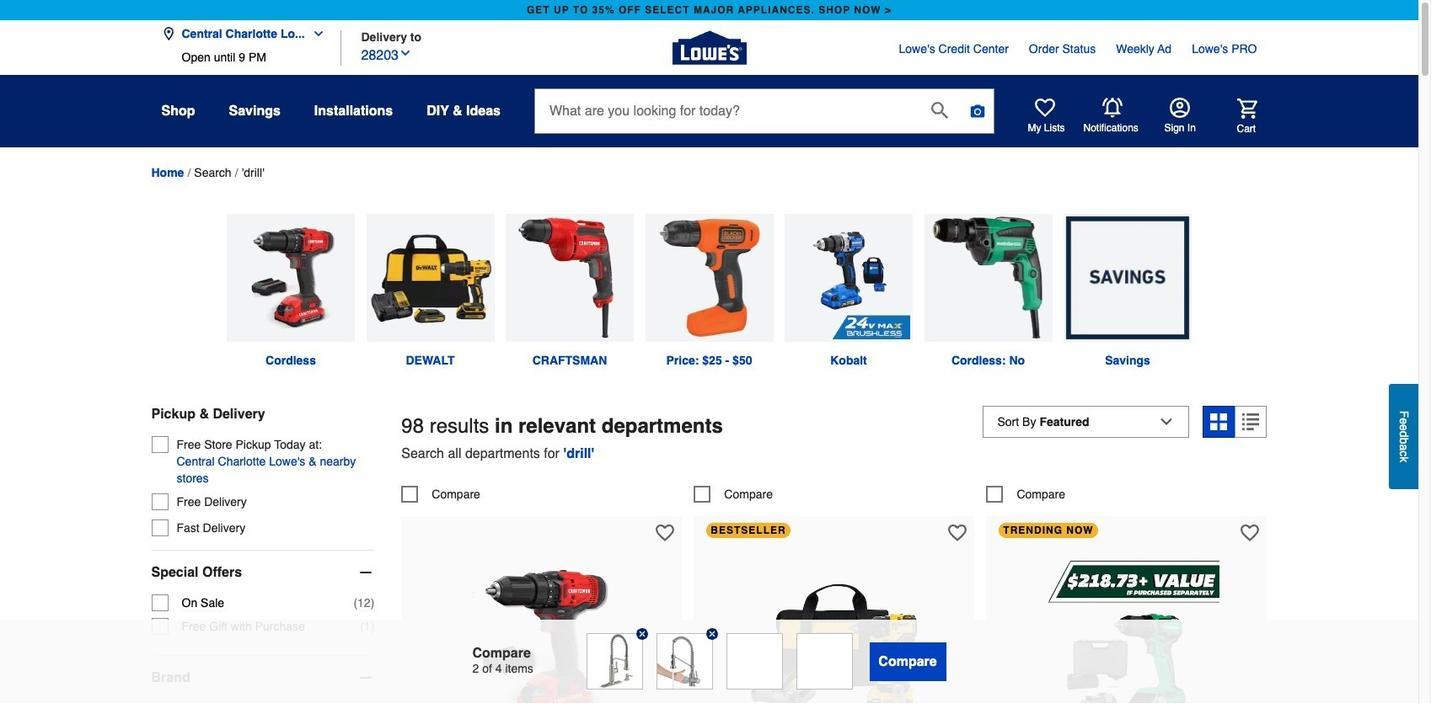 Task type: describe. For each thing, give the bounding box(es) containing it.
craftsman v20 20-volt max 1/2-in cordless drill (1-battery included, charger included) image
[[449, 554, 635, 704]]

5 drill image from the left
[[785, 214, 913, 342]]

metabo hpt 18-volt 1/2-in keyless brushless cordless drill (2-batteries included, charger included and hard case included) image
[[1034, 554, 1220, 704]]

5014148635 element
[[694, 486, 773, 503]]

dewalt 20-volt max brushless drill (1-battery included, charger included and soft bag included) image
[[742, 554, 927, 704]]

3 drill image from the left
[[506, 214, 634, 342]]

4 drill image from the left
[[645, 214, 774, 342]]

location image
[[161, 27, 175, 40]]

search element
[[194, 166, 232, 180]]

3 heart outline image from the left
[[1241, 524, 1260, 543]]

savings image
[[1064, 214, 1192, 342]]

2 heart outline image from the left
[[949, 524, 967, 543]]

list view image
[[1243, 414, 1260, 431]]

lowe's home improvement logo image
[[672, 11, 747, 85]]

1 drill image from the left
[[227, 214, 355, 342]]

chevron down image
[[399, 46, 412, 59]]



Task type: locate. For each thing, give the bounding box(es) containing it.
remove this product image
[[706, 629, 718, 641]]

Search Query text field
[[535, 89, 918, 133]]

0 horizontal spatial heart outline image
[[656, 524, 675, 543]]

minus image
[[358, 565, 375, 582]]

2 horizontal spatial heart outline image
[[1241, 524, 1260, 543]]

heart outline image
[[656, 524, 675, 543], [949, 524, 967, 543], [1241, 524, 1260, 543]]

grid view image
[[1211, 414, 1228, 431]]

drill image
[[227, 214, 355, 342], [366, 214, 494, 342], [506, 214, 634, 342], [645, 214, 774, 342], [785, 214, 913, 342], [924, 214, 1053, 342]]

5013549177 element
[[987, 486, 1066, 503]]

None search field
[[534, 89, 995, 149]]

5004861567 element
[[402, 486, 480, 503]]

camera image
[[969, 103, 986, 120]]

minus image
[[358, 670, 375, 687]]

1 horizontal spatial heart outline image
[[949, 524, 967, 543]]

chevron down image
[[305, 27, 325, 40]]

remove this product image
[[636, 629, 648, 641]]

lowe's home improvement lists image
[[1035, 98, 1055, 118]]

lowe's home improvement notification center image
[[1102, 98, 1123, 118]]

2 drill image from the left
[[366, 214, 494, 342]]

6 drill image from the left
[[924, 214, 1053, 342]]

lowe's home improvement cart image
[[1237, 98, 1257, 118]]

1 heart outline image from the left
[[656, 524, 675, 543]]

search image
[[932, 102, 948, 118]]

lowe's home improvement account image
[[1170, 98, 1190, 118]]

drill element
[[242, 166, 264, 180]]



Task type: vqa. For each thing, say whether or not it's contained in the screenshot.
3rd drill image from the right
yes



